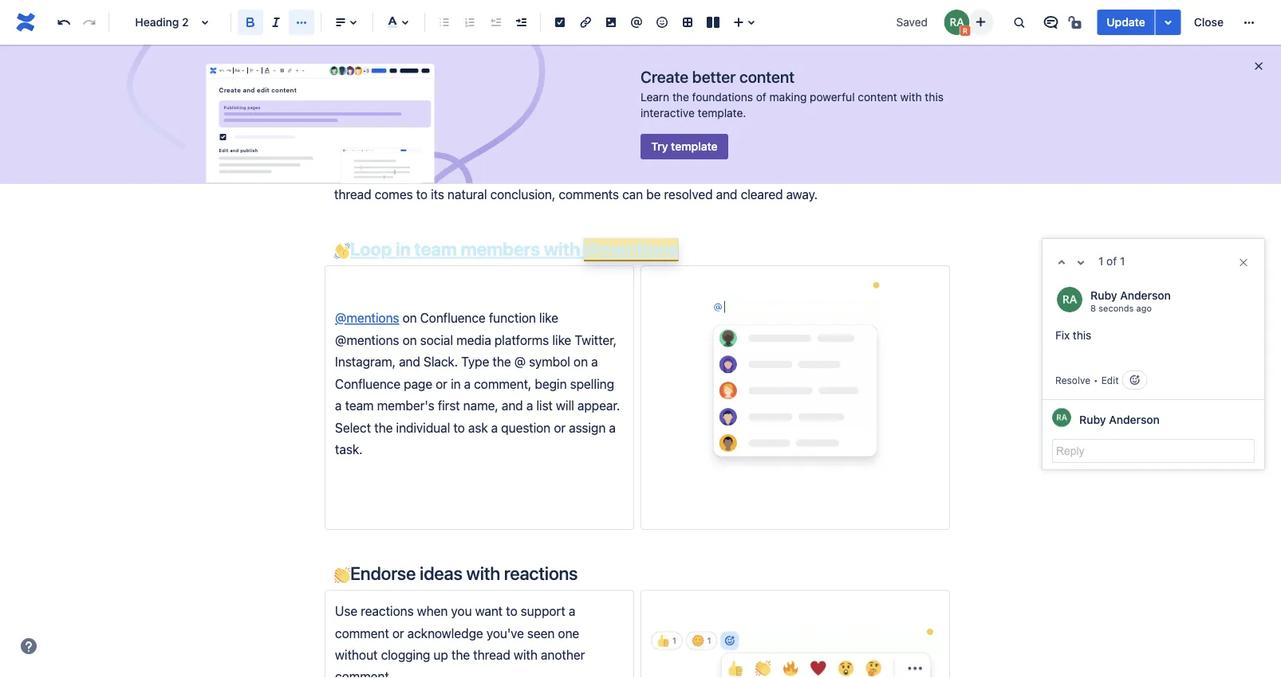 Task type: locate. For each thing, give the bounding box(es) containing it.
:clap: image
[[334, 568, 350, 584]]

a down type on the bottom left of page
[[464, 376, 471, 392]]

0 vertical spatial edit
[[219, 147, 228, 153]]

1 vertical spatial comment,
[[474, 376, 532, 392]]

2 vertical spatial comment
[[335, 626, 389, 641]]

and down any
[[716, 187, 737, 202]]

0 vertical spatial ruby
[[1090, 289, 1117, 302]]

page
[[612, 34, 641, 50], [598, 165, 627, 180], [404, 376, 432, 392]]

reactions up support
[[504, 563, 578, 585]]

team down "its"
[[414, 238, 457, 260]]

ruby for ruby anderson 8 seconds ago
[[1090, 289, 1117, 302]]

thread
[[334, 187, 371, 202], [473, 648, 510, 663]]

and left edit
[[243, 86, 255, 94]]

2 chevron down image from the left
[[271, 64, 278, 77]]

the up comments
[[577, 165, 595, 180]]

ruby anderson link up ago
[[1090, 289, 1171, 302]]

:wave: image
[[334, 243, 350, 259]]

edit inside comment by ruby anderson comment
[[1101, 375, 1119, 386]]

comment. down without
[[335, 670, 393, 679]]

comment
[[691, 34, 745, 50], [879, 165, 933, 180], [335, 626, 389, 641]]

list
[[536, 398, 553, 413]]

ruby anderson link down edit button
[[1079, 413, 1160, 426]]

the inside 'team members with permission to access the page can respond to any comment. plus, when a comment thread comes to its natural conclusion, comments can be resolved and cleared away.'
[[577, 165, 595, 180]]

no restrictions image
[[1067, 13, 1086, 32]]

slack.
[[424, 355, 458, 370]]

1
[[1098, 255, 1103, 268], [1120, 255, 1125, 268]]

instagram,
[[335, 355, 396, 370]]

saved
[[896, 16, 928, 29]]

to
[[519, 165, 530, 180], [705, 165, 716, 180], [416, 187, 428, 202], [453, 420, 465, 435], [506, 604, 517, 619]]

or inside use reactions when you want to support a comment or acknowledge you've seen one without clogging up the thread with another comment.
[[392, 626, 404, 641]]

1 horizontal spatial edit
[[1101, 375, 1119, 386]]

team
[[414, 238, 457, 260], [345, 398, 374, 413]]

content up "making"
[[739, 67, 795, 86]]

to right want
[[506, 604, 517, 619]]

1 horizontal spatial team
[[414, 238, 457, 260]]

comment, down numbered list ⌘⇧7 image
[[434, 34, 492, 50]]

link image
[[576, 13, 595, 32]]

0 horizontal spatial thread
[[334, 187, 371, 202]]

edit for edit and publish
[[219, 147, 228, 153]]

1 horizontal spatial this
[[1073, 329, 1091, 342]]

question
[[501, 420, 551, 435]]

0 vertical spatial checkbox image
[[279, 64, 285, 77]]

0 vertical spatial appear.
[[797, 34, 840, 50]]

1 up ruby anderson 8 seconds ago
[[1120, 255, 1125, 268]]

members up comes on the top left of page
[[369, 165, 422, 180]]

can up be
[[630, 165, 651, 180]]

page inside 'team members with permission to access the page can respond to any comment. plus, when a comment thread comes to its natural conclusion, comments can be resolved and cleared away.'
[[598, 165, 627, 180]]

0 vertical spatial create
[[641, 67, 688, 86]]

like
[[539, 311, 558, 326], [552, 333, 571, 348]]

edit for edit
[[1101, 375, 1119, 386]]

0 vertical spatial @mentions
[[584, 238, 678, 260]]

like up symbol
[[552, 333, 571, 348]]

ruby anderson image left '8'
[[1057, 287, 1082, 313]]

with up "its"
[[426, 165, 450, 180]]

another
[[541, 648, 585, 663]]

page up comments
[[598, 165, 627, 180]]

with inside use reactions when you want to support a comment or acknowledge you've seen one without clogging up the thread with another comment.
[[514, 648, 538, 663]]

will right "icon"
[[775, 34, 794, 50]]

loop
[[350, 238, 392, 260]]

or down slack.
[[436, 376, 447, 392]]

ruby anderson image left invite to edit image
[[944, 10, 969, 35]]

the right up
[[451, 648, 470, 663]]

members
[[369, 165, 422, 180], [461, 238, 540, 260]]

1 horizontal spatial ruby anderson image
[[1057, 287, 1082, 313]]

add reaction image
[[1128, 374, 1141, 387]]

2 horizontal spatial comment
[[879, 165, 933, 180]]

text
[[548, 34, 570, 50]]

0 horizontal spatial this
[[925, 91, 944, 104]]

thread down you've
[[473, 648, 510, 663]]

plus,
[[804, 165, 831, 180]]

previous comment image
[[1052, 253, 1071, 272]]

ruby up '8'
[[1090, 289, 1117, 302]]

try template button
[[641, 134, 728, 160]]

ruby right ruby anderson image
[[1079, 413, 1106, 426]]

2 vertical spatial @mentions
[[335, 333, 399, 348]]

@mentions up instagram,
[[335, 311, 399, 326]]

0 horizontal spatial edit
[[219, 147, 228, 153]]

0 vertical spatial anderson
[[1120, 289, 1171, 302]]

in up first
[[451, 376, 461, 392]]

twitter,
[[575, 333, 617, 348]]

the left @
[[493, 355, 511, 370]]

1 vertical spatial confluence
[[335, 376, 400, 392]]

chevron down image for align left image
[[254, 64, 261, 77]]

platforms
[[494, 333, 549, 348]]

0 vertical spatial will
[[775, 34, 794, 50]]

type
[[461, 355, 489, 370]]

a right ask
[[491, 420, 498, 435]]

:clap: image
[[334, 568, 350, 584]]

0 horizontal spatial comment
[[335, 626, 389, 641]]

a down twitter, in the left of the page
[[591, 355, 598, 370]]

comment,
[[434, 34, 492, 50], [474, 376, 532, 392]]

1 horizontal spatial comment.
[[743, 165, 801, 180]]

access
[[533, 165, 573, 180]]

an
[[384, 34, 398, 50]]

1 vertical spatial comment
[[879, 165, 933, 180]]

1 vertical spatial ruby anderson image
[[1057, 287, 1082, 313]]

0 vertical spatial when
[[835, 165, 866, 180]]

of
[[756, 91, 766, 104], [1106, 255, 1117, 268]]

comment. up cleared
[[743, 165, 801, 180]]

1 vertical spatial team
[[345, 398, 374, 413]]

1 horizontal spatial chevron down image
[[271, 64, 278, 77]]

and down emoji icon
[[644, 34, 666, 50]]

confluence up social
[[420, 311, 486, 326]]

will right list
[[556, 398, 574, 413]]

content down link icon
[[271, 86, 297, 94]]

or left assign
[[554, 420, 566, 435]]

1 horizontal spatial create
[[641, 67, 688, 86]]

1 horizontal spatial or
[[436, 376, 447, 392]]

anderson up reply field
[[1109, 413, 1160, 426]]

1 horizontal spatial confluence
[[420, 311, 486, 326]]

close icon image
[[1237, 256, 1250, 269]]

create inside create better content learn the foundations of making powerful content with this interactive template.
[[641, 67, 688, 86]]

find and replace image
[[1009, 13, 1028, 32]]

2 vertical spatial page
[[404, 376, 432, 392]]

0 horizontal spatial chevron down image
[[254, 64, 261, 77]]

ruby inside ruby anderson 8 seconds ago
[[1090, 289, 1117, 302]]

1 vertical spatial ruby
[[1079, 413, 1106, 426]]

heading 2
[[135, 16, 189, 29]]

1 horizontal spatial thread
[[473, 648, 510, 663]]

will
[[775, 34, 794, 50], [556, 398, 574, 413]]

on
[[573, 34, 587, 50], [402, 311, 417, 326], [402, 333, 417, 348], [574, 355, 588, 370]]

name,
[[463, 398, 498, 413]]

or
[[436, 376, 447, 392], [554, 420, 566, 435], [392, 626, 404, 641]]

anderson inside ruby anderson 8 seconds ago
[[1120, 289, 1171, 302]]

confluence image
[[13, 10, 38, 35], [13, 10, 38, 35]]

0 horizontal spatial when
[[417, 604, 448, 619]]

edit
[[219, 147, 228, 153], [1101, 375, 1119, 386]]

with
[[900, 91, 922, 104], [426, 165, 450, 180], [544, 238, 580, 260], [466, 563, 500, 585], [514, 648, 538, 663]]

a
[[869, 165, 876, 180], [591, 355, 598, 370], [464, 376, 471, 392], [335, 398, 342, 413], [526, 398, 533, 413], [491, 420, 498, 435], [609, 420, 616, 435], [569, 604, 575, 619]]

1 horizontal spatial of
[[1106, 255, 1117, 268]]

0 vertical spatial like
[[539, 311, 558, 326]]

0 vertical spatial or
[[436, 376, 447, 392]]

0 horizontal spatial will
[[556, 398, 574, 413]]

better
[[692, 67, 736, 86]]

thread down team
[[334, 187, 371, 202]]

select
[[335, 420, 371, 435]]

team up select
[[345, 398, 374, 413]]

comment, inside "on confluence function like @mentions on social media platforms like twitter, instagram, and slack. type the @ symbol on a confluence page or in a comment, begin spelling a team member's first name, and a list will appear. select the individual to ask a question or assign a task."
[[474, 376, 532, 392]]

a right plus,
[[869, 165, 876, 180]]

to left ask
[[453, 420, 465, 435]]

0 vertical spatial thread
[[334, 187, 371, 202]]

1 vertical spatial comment.
[[335, 670, 393, 679]]

0 vertical spatial comment
[[691, 34, 745, 50]]

0 horizontal spatial reactions
[[361, 604, 414, 619]]

chevron down image left text color icon
[[254, 64, 261, 77]]

edit left publish
[[219, 147, 228, 153]]

appear. up the powerful
[[797, 34, 840, 50]]

checkbox image up edit and publish
[[217, 131, 229, 143]]

to left any
[[705, 165, 716, 180]]

1 horizontal spatial 1
[[1120, 255, 1125, 268]]

a right assign
[[609, 420, 616, 435]]

0 horizontal spatial or
[[392, 626, 404, 641]]

want
[[475, 604, 503, 619]]

this right fix
[[1073, 329, 1091, 342]]

create up learn
[[641, 67, 688, 86]]

with down saved
[[900, 91, 922, 104]]

its
[[431, 187, 444, 202]]

this
[[925, 91, 944, 104], [1073, 329, 1091, 342]]

content
[[739, 67, 795, 86], [271, 86, 297, 94], [858, 91, 897, 104]]

0 vertical spatial page
[[612, 34, 641, 50]]

chevron down image left link icon
[[271, 64, 278, 77]]

reactions inside use reactions when you want to support a comment or acknowledge you've seen one without clogging up the thread with another comment.
[[361, 604, 414, 619]]

resolved
[[664, 187, 713, 202]]

or up clogging
[[392, 626, 404, 641]]

ruby anderson 8 seconds ago
[[1090, 289, 1171, 313]]

0 vertical spatial this
[[925, 91, 944, 104]]

1 horizontal spatial checkbox image
[[279, 64, 285, 77]]

with inside 'team members with permission to access the page can respond to any comment. plus, when a comment thread comes to its natural conclusion, comments can be resolved and cleared away.'
[[426, 165, 450, 180]]

bullet list ⌘⇧8 image
[[435, 13, 454, 32]]

thread inside use reactions when you want to support a comment or acknowledge you've seen one without clogging up the thread with another comment.
[[473, 648, 510, 663]]

appear. down spelling in the bottom of the page
[[577, 398, 620, 413]]

resolve button
[[1055, 373, 1090, 388]]

@mentions
[[584, 238, 678, 260], [335, 311, 399, 326], [335, 333, 399, 348]]

with down seen
[[514, 648, 538, 663]]

on up spelling in the bottom of the page
[[574, 355, 588, 370]]

1 vertical spatial anderson
[[1109, 413, 1160, 426]]

and
[[644, 34, 666, 50], [243, 86, 255, 94], [230, 147, 239, 153], [716, 187, 737, 202], [399, 355, 420, 370], [502, 398, 523, 413]]

reactions down endorse
[[361, 604, 414, 619]]

bold ⌘b image
[[241, 13, 260, 32]]

1 vertical spatial of
[[1106, 255, 1117, 268]]

2 horizontal spatial chevron down image
[[300, 64, 307, 77]]

comment, down @
[[474, 376, 532, 392]]

members down conclusion,
[[461, 238, 540, 260]]

italic ⌘i image
[[266, 13, 286, 32]]

1 chevron down image from the left
[[254, 64, 261, 77]]

table image
[[678, 13, 697, 32]]

1 vertical spatial reactions
[[361, 604, 414, 619]]

next comment image
[[1071, 253, 1090, 272]]

making
[[769, 91, 807, 104]]

0 horizontal spatial checkbox image
[[217, 131, 229, 143]]

1 horizontal spatial when
[[835, 165, 866, 180]]

1 right next comment image
[[1098, 255, 1103, 268]]

will inside "on confluence function like @mentions on social media platforms like twitter, instagram, and slack. type the @ symbol on a confluence page or in a comment, begin spelling a team member's first name, and a list will appear. select the individual to ask a question or assign a task."
[[556, 398, 574, 413]]

3 chevron down image from the left
[[300, 64, 307, 77]]

create for and
[[219, 86, 241, 94]]

1 vertical spatial or
[[554, 420, 566, 435]]

0 vertical spatial ruby anderson link
[[1090, 289, 1171, 302]]

1 horizontal spatial comment
[[691, 34, 745, 50]]

this down saved
[[925, 91, 944, 104]]

ruby
[[1090, 289, 1117, 302], [1079, 413, 1106, 426]]

@
[[514, 355, 526, 370]]

0 horizontal spatial of
[[756, 91, 766, 104]]

on right @mentions link
[[402, 311, 417, 326]]

chevron down image
[[254, 64, 261, 77], [271, 64, 278, 77], [300, 64, 307, 77]]

create up the publishing
[[219, 86, 241, 94]]

edit left add reaction image
[[1101, 375, 1119, 386]]

the right select
[[374, 420, 393, 435]]

1 vertical spatial when
[[417, 604, 448, 619]]

this inside comment by ruby anderson comment
[[1073, 329, 1091, 342]]

0 horizontal spatial in
[[396, 238, 411, 260]]

in
[[396, 238, 411, 260], [451, 376, 461, 392]]

individual
[[396, 420, 450, 435]]

0 horizontal spatial comment.
[[335, 670, 393, 679]]

publishing
[[224, 105, 246, 110]]

page down mention image
[[612, 34, 641, 50]]

@mentions down be
[[584, 238, 678, 260]]

like up platforms
[[539, 311, 558, 326]]

0 horizontal spatial create
[[219, 86, 241, 94]]

1 vertical spatial thread
[[473, 648, 510, 663]]

0 vertical spatial reactions
[[504, 563, 578, 585]]

page inside "on confluence function like @mentions on social media platforms like twitter, instagram, and slack. type the @ symbol on a confluence page or in a comment, begin spelling a team member's first name, and a list will appear. select the individual to ask a question or assign a task."
[[404, 376, 432, 392]]

update
[[1107, 16, 1145, 29]]

0 vertical spatial confluence
[[420, 311, 486, 326]]

can left be
[[622, 187, 643, 202]]

page up member's
[[404, 376, 432, 392]]

when right plus,
[[835, 165, 866, 180]]

the inside use reactions when you want to support a comment or acknowledge you've seen one without clogging up the thread with another comment.
[[451, 648, 470, 663]]

with up want
[[466, 563, 500, 585]]

team
[[334, 165, 365, 180]]

0 vertical spatial ruby anderson image
[[944, 10, 969, 35]]

comment by ruby anderson comment
[[1043, 275, 1264, 400]]

1 vertical spatial edit
[[1101, 375, 1119, 386]]

of right next comment image
[[1106, 255, 1117, 268]]

0 vertical spatial of
[[756, 91, 766, 104]]

action item image
[[550, 13, 570, 32]]

1 horizontal spatial will
[[775, 34, 794, 50]]

chevron down image
[[240, 64, 246, 77]]

heading
[[135, 16, 179, 29]]

text color image
[[262, 64, 272, 77]]

when up acknowledge at the left of page
[[417, 604, 448, 619]]

1 vertical spatial appear.
[[577, 398, 620, 413]]

in right loop
[[396, 238, 411, 260]]

1 vertical spatial will
[[556, 398, 574, 413]]

1 horizontal spatial in
[[451, 376, 461, 392]]

the up interactive
[[672, 91, 689, 104]]

dismiss image
[[1252, 60, 1265, 73]]

ruby anderson image
[[1052, 408, 1071, 428]]

be
[[646, 187, 661, 202]]

undo ⌘z image
[[54, 13, 73, 32]]

1 1 from the left
[[1098, 255, 1103, 268]]

undo image
[[218, 64, 225, 77]]

redo ⌘⇧z image
[[80, 13, 99, 32]]

content right the powerful
[[858, 91, 897, 104]]

checkbox image
[[279, 64, 285, 77], [217, 131, 229, 143]]

0 vertical spatial in
[[396, 238, 411, 260]]

2 vertical spatial or
[[392, 626, 404, 641]]

0 vertical spatial comment.
[[743, 165, 801, 180]]

with inside create better content learn the foundations of making powerful content with this interactive template.
[[900, 91, 922, 104]]

the down table icon
[[669, 34, 687, 50]]

appear.
[[797, 34, 840, 50], [577, 398, 620, 413]]

2 horizontal spatial or
[[554, 420, 566, 435]]

a inside use reactions when you want to support a comment or acknowledge you've seen one without clogging up the thread with another comment.
[[569, 604, 575, 619]]

0 vertical spatial members
[[369, 165, 422, 180]]

create
[[641, 67, 688, 86], [219, 86, 241, 94]]

chevron down image right link icon
[[300, 64, 307, 77]]

redo image
[[225, 64, 232, 77]]

1 vertical spatial create
[[219, 86, 241, 94]]

1 vertical spatial like
[[552, 333, 571, 348]]

@mentions down @mentions link
[[335, 333, 399, 348]]

of left "making"
[[756, 91, 766, 104]]

0 vertical spatial team
[[414, 238, 457, 260]]

cleared
[[741, 187, 783, 202]]

a up 'one'
[[569, 604, 575, 619]]

confluence
[[420, 311, 486, 326], [335, 376, 400, 392]]

confluence down instagram,
[[335, 376, 400, 392]]

1 horizontal spatial members
[[461, 238, 540, 260]]

comment. inside use reactions when you want to support a comment or acknowledge you've seen one without clogging up the thread with another comment.
[[335, 670, 393, 679]]

align left image
[[331, 13, 350, 32]]

2 horizontal spatial content
[[858, 91, 897, 104]]

anderson
[[1120, 289, 1171, 302], [1109, 413, 1160, 426]]

0 horizontal spatial 1
[[1098, 255, 1103, 268]]

1 vertical spatial checkbox image
[[217, 131, 229, 143]]

conclusion,
[[490, 187, 555, 202]]

ruby anderson image
[[944, 10, 969, 35], [1057, 287, 1082, 313]]

ruby anderson link inside comment
[[1090, 289, 1171, 302]]

can
[[630, 165, 651, 180], [622, 187, 643, 202]]

1 vertical spatial page
[[598, 165, 627, 180]]

to inside "on confluence function like @mentions on social media platforms like twitter, instagram, and slack. type the @ symbol on a confluence page or in a comment, begin spelling a team member's first name, and a list will appear. select the individual to ask a question or assign a task."
[[453, 420, 465, 435]]

checkbox image left link icon
[[279, 64, 285, 77]]

anderson up ago
[[1120, 289, 1171, 302]]

comment. inside 'team members with permission to access the page can respond to any comment. plus, when a comment thread comes to its natural conclusion, comments can be resolved and cleared away.'
[[743, 165, 801, 180]]

numbered list ⌘⇧7 image
[[460, 13, 479, 32]]

ruby anderson link
[[1090, 289, 1171, 302], [1079, 413, 1160, 426]]

1 vertical spatial this
[[1073, 329, 1091, 342]]

0 horizontal spatial members
[[369, 165, 422, 180]]

text style image
[[234, 64, 240, 77]]

1 vertical spatial in
[[451, 376, 461, 392]]



Task type: describe. For each thing, give the bounding box(es) containing it.
endorse ideas with reactions
[[350, 563, 578, 585]]

help image
[[19, 637, 38, 656]]

highlight
[[495, 34, 545, 50]]

0 vertical spatial comment,
[[434, 34, 492, 50]]

comment inside use reactions when you want to support a comment or acknowledge you've seen one without clogging up the thread with another comment.
[[335, 626, 389, 641]]

the down add image, video, or file
[[591, 34, 609, 50]]

member's
[[377, 398, 434, 413]]

invite to edit image
[[971, 12, 990, 32]]

seen
[[527, 626, 555, 641]]

and inside 'team members with permission to access the page can respond to any comment. plus, when a comment thread comes to its natural conclusion, comments can be resolved and cleared away.'
[[716, 187, 737, 202]]

and left publish
[[230, 147, 239, 153]]

confluence icon image
[[209, 66, 218, 75]]

first
[[438, 398, 460, 413]]

template.
[[698, 106, 746, 120]]

plus image
[[294, 64, 301, 77]]

seconds
[[1099, 303, 1134, 313]]

a inside 'team members with permission to access the page can respond to any comment. plus, when a comment thread comes to its natural conclusion, comments can be resolved and cleared away.'
[[869, 165, 876, 180]]

fix this
[[1055, 329, 1091, 342]]

thread inside 'team members with permission to access the page can respond to any comment. plus, when a comment thread comes to its natural conclusion, comments can be resolved and cleared away.'
[[334, 187, 371, 202]]

link image
[[286, 64, 293, 77]]

adjust update settings image
[[1159, 13, 1178, 32]]

1 horizontal spatial content
[[739, 67, 795, 86]]

on left social
[[402, 333, 417, 348]]

anderson for ruby anderson
[[1109, 413, 1160, 426]]

ruby for ruby anderson
[[1079, 413, 1106, 426]]

media
[[456, 333, 491, 348]]

0 horizontal spatial content
[[271, 86, 297, 94]]

one
[[558, 626, 579, 641]]

ruby anderson
[[1079, 413, 1160, 426]]

heading 2 button
[[116, 5, 224, 40]]

endorse
[[350, 563, 416, 585]]

close button
[[1184, 10, 1233, 35]]

create and edit content
[[219, 86, 297, 94]]

+3
[[363, 68, 369, 74]]

begin
[[535, 376, 567, 392]]

add image, video, or file image
[[601, 13, 621, 32]]

leave
[[351, 34, 381, 50]]

the inside create better content learn the foundations of making powerful content with this interactive template.
[[672, 91, 689, 104]]

@mentions link
[[335, 311, 399, 326]]

@mentions inside "on confluence function like @mentions on social media platforms like twitter, instagram, and slack. type the @ symbol on a confluence page or in a comment, begin spelling a team member's first name, and a list will appear. select the individual to ask a question or assign a task."
[[335, 333, 399, 348]]

layouts image
[[704, 13, 723, 32]]

a left list
[[526, 398, 533, 413]]

inline
[[401, 34, 431, 50]]

create for better
[[641, 67, 688, 86]]

to
[[334, 34, 348, 50]]

you
[[451, 604, 472, 619]]

0 horizontal spatial confluence
[[335, 376, 400, 392]]

team inside "on confluence function like @mentions on social media platforms like twitter, instagram, and slack. type the @ symbol on a confluence page or in a comment, begin spelling a team member's first name, and a list will appear. select the individual to ask a question or assign a task."
[[345, 398, 374, 413]]

indent tab image
[[511, 13, 530, 32]]

to up conclusion,
[[519, 165, 530, 180]]

more formatting image
[[292, 13, 311, 32]]

emoji image
[[652, 13, 672, 32]]

this inside create better content learn the foundations of making powerful content with this interactive template.
[[925, 91, 944, 104]]

anderson for ruby anderson 8 seconds ago
[[1120, 289, 1171, 302]]

0 horizontal spatial ruby anderson image
[[944, 10, 969, 35]]

in inside "on confluence function like @mentions on social media platforms like twitter, instagram, and slack. type the @ symbol on a confluence page or in a comment, begin spelling a team member's first name, and a list will appear. select the individual to ask a question or assign a task."
[[451, 376, 461, 392]]

create better content learn the foundations of making powerful content with this interactive template.
[[641, 67, 944, 120]]

0 vertical spatial can
[[630, 165, 651, 180]]

pages
[[247, 105, 260, 110]]

loop in team members with @mentions
[[350, 238, 678, 260]]

with down comments
[[544, 238, 580, 260]]

members inside 'team members with permission to access the page can respond to any comment. plus, when a comment thread comes to its natural conclusion, comments can be resolved and cleared away.'
[[369, 165, 422, 180]]

permission
[[453, 165, 515, 180]]

symbol
[[529, 355, 570, 370]]

support
[[521, 604, 565, 619]]

any
[[719, 165, 740, 180]]

publish
[[240, 147, 258, 153]]

social
[[420, 333, 453, 348]]

1 vertical spatial can
[[622, 187, 643, 202]]

1 horizontal spatial reactions
[[504, 563, 578, 585]]

when inside 'team members with permission to access the page can respond to any comment. plus, when a comment thread comes to its natural conclusion, comments can be resolved and cleared away.'
[[835, 165, 866, 180]]

more image
[[1240, 13, 1259, 32]]

Reply field
[[1052, 440, 1255, 463]]

team members with permission to access the page can respond to any comment. plus, when a comment thread comes to its natural conclusion, comments can be resolved and cleared away.
[[334, 165, 936, 202]]

a up select
[[335, 398, 342, 413]]

fix
[[1055, 329, 1070, 342]]

comment icon image
[[1041, 13, 1060, 32]]

powerful
[[810, 91, 855, 104]]

align left image
[[248, 64, 255, 77]]

comments
[[559, 187, 619, 202]]

assign
[[569, 420, 606, 435]]

when inside use reactions when you want to support a comment or acknowledge you've seen one without clogging up the thread with another comment.
[[417, 604, 448, 619]]

outdent ⇧tab image
[[486, 13, 505, 32]]

clogging
[[381, 648, 430, 663]]

chevron down image for text color icon
[[271, 64, 278, 77]]

respond
[[654, 165, 701, 180]]

appear. inside "on confluence function like @mentions on social media platforms like twitter, instagram, and slack. type the @ symbol on a confluence page or in a comment, begin spelling a team member's first name, and a list will appear. select the individual to ask a question or assign a task."
[[577, 398, 620, 413]]

ruby anderson image inside comment
[[1057, 287, 1082, 313]]

you've
[[486, 626, 524, 641]]

comes
[[375, 187, 413, 202]]

to left "its"
[[416, 187, 428, 202]]

function
[[489, 311, 536, 326]]

1 of 1
[[1098, 255, 1125, 268]]

and left slack.
[[399, 355, 420, 370]]

ideas
[[420, 563, 462, 585]]

1 vertical spatial @mentions
[[335, 311, 399, 326]]

template
[[671, 140, 718, 153]]

edit
[[257, 86, 270, 94]]

natural
[[447, 187, 487, 202]]

1 vertical spatial members
[[461, 238, 540, 260]]

publishing pages
[[224, 105, 260, 110]]

interactive
[[641, 106, 695, 120]]

acknowledge
[[407, 626, 483, 641]]

icon
[[748, 34, 772, 50]]

to leave an inline comment, highlight text on the page and the comment icon will appear.
[[334, 34, 840, 50]]

edit and publish
[[219, 147, 258, 153]]

away.
[[786, 187, 818, 202]]

on down link icon
[[573, 34, 587, 50]]

close
[[1194, 16, 1224, 29]]

learn
[[641, 91, 669, 104]]

of inside create better content learn the foundations of making powerful content with this interactive template.
[[756, 91, 766, 104]]

ago
[[1136, 303, 1152, 313]]

use reactions when you want to support a comment or acknowledge you've seen one without clogging up the thread with another comment.
[[335, 604, 588, 679]]

task.
[[335, 442, 363, 457]]

up
[[434, 648, 448, 663]]

foundations
[[692, 91, 753, 104]]

ask
[[468, 420, 488, 435]]

try template
[[651, 140, 718, 153]]

resolve
[[1055, 375, 1090, 386]]

1 horizontal spatial appear.
[[797, 34, 840, 50]]

mention image
[[627, 13, 646, 32]]

try
[[651, 140, 668, 153]]

to inside use reactions when you want to support a comment or acknowledge you've seen one without clogging up the thread with another comment.
[[506, 604, 517, 619]]

:wave: image
[[334, 243, 350, 259]]

update button
[[1097, 10, 1155, 35]]

8
[[1090, 303, 1096, 313]]

and up 'question'
[[502, 398, 523, 413]]

use
[[335, 604, 357, 619]]

chevron down image for plus image
[[300, 64, 307, 77]]

1 vertical spatial ruby anderson link
[[1079, 413, 1160, 426]]

comment inside 'team members with permission to access the page can respond to any comment. plus, when a comment thread comes to its natural conclusion, comments can be resolved and cleared away.'
[[879, 165, 933, 180]]

spelling
[[570, 376, 614, 392]]

2 1 from the left
[[1120, 255, 1125, 268]]

without
[[335, 648, 378, 663]]



Task type: vqa. For each thing, say whether or not it's contained in the screenshot.
right members
yes



